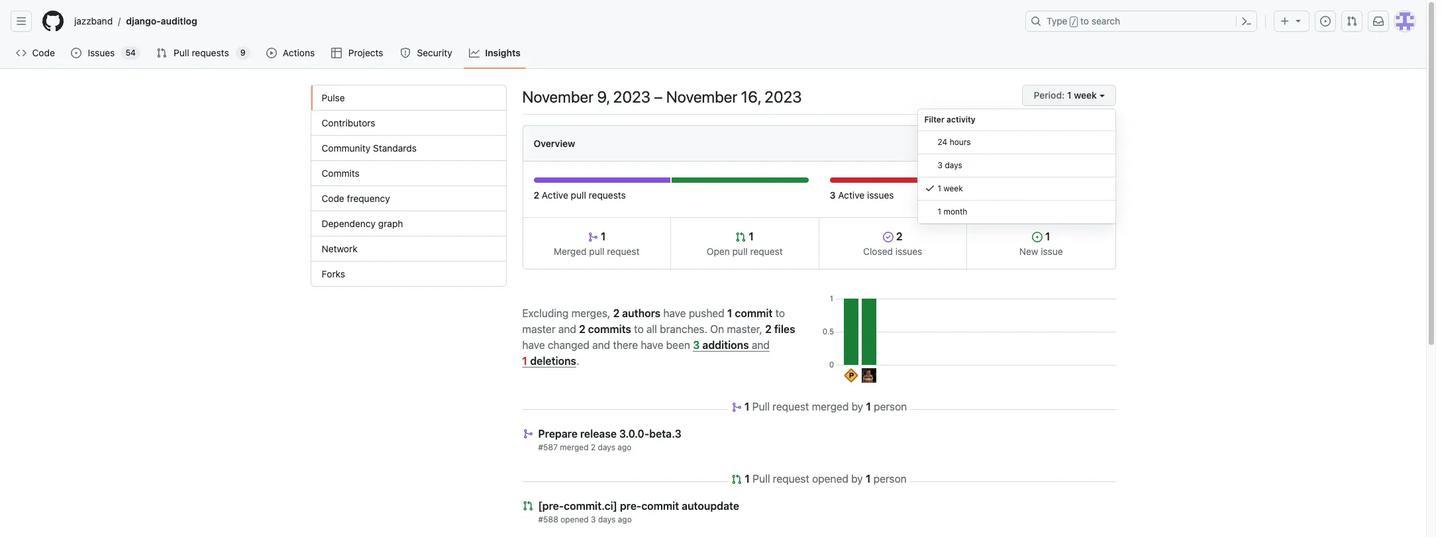 Task type: locate. For each thing, give the bounding box(es) containing it.
0 horizontal spatial commit
[[642, 500, 679, 512]]

person for 1 pull request opened by 1 person
[[874, 473, 907, 485]]

play image
[[266, 48, 277, 58]]

0 vertical spatial code
[[32, 47, 55, 58]]

month
[[944, 207, 968, 217]]

to left search
[[1081, 15, 1089, 26]]

commit left autoupdate
[[642, 500, 679, 512]]

0 horizontal spatial 1 week
[[938, 184, 963, 193]]

1 vertical spatial to
[[776, 307, 785, 319]]

pull right 'open'
[[732, 246, 748, 257]]

1 week inside menu
[[938, 184, 963, 193]]

code right code 'image'
[[32, 47, 55, 58]]

projects link
[[326, 43, 390, 63]]

code link
[[11, 43, 61, 63]]

2 horizontal spatial pull
[[732, 246, 748, 257]]

requests left 9
[[192, 47, 229, 58]]

opened
[[812, 473, 849, 485], [561, 515, 589, 525]]

1 vertical spatial git merge image
[[731, 402, 742, 413]]

1 vertical spatial requests
[[589, 189, 626, 201]]

24 hours
[[938, 137, 971, 147]]

files
[[774, 323, 795, 335]]

actions
[[283, 47, 315, 58]]

1 vertical spatial pull
[[752, 401, 770, 413]]

days down prepare release 3.0.0-beta.3 link
[[598, 443, 615, 452]]

git pull request image
[[1347, 16, 1357, 26], [156, 48, 167, 58], [736, 232, 746, 242], [732, 474, 742, 485], [522, 501, 533, 511]]

1 vertical spatial 1 week
[[938, 184, 963, 193]]

0 horizontal spatial merged
[[560, 443, 589, 452]]

3 inside 2 commits to all branches.   on master, 2 files have changed and there have been 3 additions and 1 deletions .
[[693, 339, 700, 351]]

/ inside jazzband / django-auditlog
[[118, 16, 121, 27]]

1 horizontal spatial merged
[[812, 401, 849, 413]]

0 horizontal spatial /
[[118, 16, 121, 27]]

1 horizontal spatial week
[[1074, 89, 1097, 101]]

pull for 1 pull request merged by 1 person
[[752, 401, 770, 413]]

1 ago from the top
[[618, 443, 632, 452]]

ago
[[618, 443, 632, 452], [618, 515, 632, 525]]

0 horizontal spatial to
[[634, 323, 644, 335]]

insights link
[[464, 43, 526, 63]]

24 hours link
[[918, 131, 1115, 154]]

0 vertical spatial opened
[[812, 473, 849, 485]]

community standards link
[[311, 136, 506, 161]]

closed
[[863, 246, 893, 257]]

1 by from the top
[[852, 401, 863, 413]]

2 down merges,
[[579, 323, 585, 335]]

2 november from the left
[[666, 87, 737, 106]]

prepare release 3.0.0-beta.3 #587 merged 2 days ago
[[538, 428, 682, 452]]

commit
[[735, 307, 773, 319], [642, 500, 679, 512]]

commits
[[588, 323, 631, 335]]

1 horizontal spatial code
[[322, 193, 344, 204]]

1 vertical spatial commit
[[642, 500, 679, 512]]

1 november from the left
[[522, 87, 594, 106]]

command palette image
[[1242, 16, 1252, 26]]

1 active from the left
[[542, 189, 568, 201]]

pushed
[[689, 307, 725, 319]]

issue opened image up new issue
[[1032, 232, 1043, 242]]

have
[[663, 307, 686, 319], [522, 339, 545, 351], [641, 339, 664, 351]]

1 horizontal spatial issue opened image
[[1320, 16, 1331, 26]]

0 vertical spatial git merge image
[[588, 232, 598, 242]]

person
[[874, 401, 907, 413], [874, 473, 907, 485]]

active
[[542, 189, 568, 201], [838, 189, 865, 201]]

commit up master,
[[735, 307, 773, 319]]

1 horizontal spatial opened
[[812, 473, 849, 485]]

1 vertical spatial by
[[851, 473, 863, 485]]

code inside insights element
[[322, 193, 344, 204]]

and down master,
[[752, 339, 770, 351]]

2023
[[613, 87, 651, 106], [765, 87, 802, 106]]

issues up the issue closed icon
[[867, 189, 894, 201]]

ago down 3.0.0-
[[618, 443, 632, 452]]

to inside 2 commits to all branches.   on master, 2 files have changed and there have been 3 additions and 1 deletions .
[[634, 323, 644, 335]]

prepare release 3.0.0-beta.3 link
[[538, 428, 682, 440]]

0 horizontal spatial week
[[944, 184, 963, 193]]

2023 left the –
[[613, 87, 651, 106]]

0 vertical spatial ago
[[618, 443, 632, 452]]

days down commit.ci]
[[598, 515, 616, 525]]

network link
[[311, 237, 506, 262]]

code down commits
[[322, 193, 344, 204]]

0 horizontal spatial opened
[[561, 515, 589, 525]]

1 horizontal spatial 1 week
[[1067, 89, 1097, 101]]

1 horizontal spatial commit
[[735, 307, 773, 319]]

0 vertical spatial merged
[[812, 401, 849, 413]]

1 pull request merged by 1 person
[[745, 401, 907, 413]]

issue opened image right triangle down image
[[1320, 16, 1331, 26]]

issue opened image
[[71, 48, 82, 58]]

ago down pre-
[[618, 515, 632, 525]]

opened inside [pre-commit.ci] pre-commit autoupdate #588 opened 3 days ago
[[561, 515, 589, 525]]

and up changed
[[558, 323, 576, 335]]

november 9, 2023 – november 16, 2023
[[522, 87, 802, 106]]

0 vertical spatial days
[[945, 160, 962, 170]]

54
[[126, 48, 136, 58]]

0 vertical spatial 1 week
[[1067, 89, 1097, 101]]

git merge image
[[522, 429, 533, 439]]

0 vertical spatial commit
[[735, 307, 773, 319]]

2 horizontal spatial to
[[1081, 15, 1089, 26]]

git merge image up merged pull request
[[588, 232, 598, 242]]

git pull request image right 54 at left
[[156, 48, 167, 58]]

pull
[[571, 189, 586, 201], [589, 246, 605, 257], [732, 246, 748, 257]]

0 horizontal spatial 2023
[[613, 87, 651, 106]]

actions link
[[261, 43, 321, 63]]

/ inside type / to search
[[1072, 17, 1077, 26]]

1 horizontal spatial november
[[666, 87, 737, 106]]

2 left files on the bottom right of page
[[765, 323, 772, 335]]

by for merged
[[852, 401, 863, 413]]

there
[[613, 339, 638, 351]]

2 inside prepare release 3.0.0-beta.3 #587 merged 2 days ago
[[591, 443, 596, 452]]

requests up merged pull request
[[589, 189, 626, 201]]

by
[[852, 401, 863, 413], [851, 473, 863, 485]]

1 horizontal spatial active
[[838, 189, 865, 201]]

master,
[[727, 323, 762, 335]]

0 horizontal spatial code
[[32, 47, 55, 58]]

pulse
[[322, 92, 345, 103]]

active up the closed
[[838, 189, 865, 201]]

2 vertical spatial days
[[598, 515, 616, 525]]

pull
[[174, 47, 189, 58], [752, 401, 770, 413], [753, 473, 770, 485]]

ago inside [pre-commit.ci] pre-commit autoupdate #588 opened 3 days ago
[[618, 515, 632, 525]]

2 horizontal spatial and
[[752, 339, 770, 351]]

1 week
[[1067, 89, 1097, 101], [938, 184, 963, 193]]

and down commits at the left
[[592, 339, 610, 351]]

branches.
[[660, 323, 708, 335]]

deletions
[[530, 355, 576, 367]]

check image
[[925, 183, 935, 193]]

issue opened image
[[1320, 16, 1331, 26], [1032, 232, 1043, 242]]

table image
[[332, 48, 342, 58]]

issues right the closed
[[896, 246, 922, 257]]

excluding
[[522, 307, 569, 319]]

1 vertical spatial issues
[[896, 246, 922, 257]]

pulse link
[[311, 85, 506, 111]]

days
[[945, 160, 962, 170], [598, 443, 615, 452], [598, 515, 616, 525]]

1 horizontal spatial and
[[592, 339, 610, 351]]

request for 1 pull request opened by 1 person
[[773, 473, 810, 485]]

pull right merged
[[589, 246, 605, 257]]

0 horizontal spatial november
[[522, 87, 594, 106]]

git merge image
[[588, 232, 598, 242], [731, 402, 742, 413]]

open
[[707, 246, 730, 257]]

1 horizontal spatial pull
[[589, 246, 605, 257]]

0 horizontal spatial and
[[558, 323, 576, 335]]

new
[[1019, 246, 1038, 257]]

graph image
[[469, 48, 480, 58]]

2 vertical spatial pull
[[753, 473, 770, 485]]

list
[[69, 11, 1018, 32]]

been
[[666, 339, 690, 351]]

1 vertical spatial week
[[944, 184, 963, 193]]

to left all
[[634, 323, 644, 335]]

0 vertical spatial week
[[1074, 89, 1097, 101]]

0 vertical spatial person
[[874, 401, 907, 413]]

dependency graph
[[322, 218, 403, 229]]

1 inside popup button
[[1067, 89, 1072, 101]]

shield image
[[400, 48, 411, 58]]

0 vertical spatial by
[[852, 401, 863, 413]]

1 vertical spatial opened
[[561, 515, 589, 525]]

1 horizontal spatial issues
[[896, 246, 922, 257]]

3
[[938, 160, 943, 170], [830, 189, 836, 201], [693, 339, 700, 351], [591, 515, 596, 525]]

2 commits to all branches.   on master, 2 files have changed and there have been 3 additions and 1 deletions .
[[522, 323, 795, 367]]

active down "overview"
[[542, 189, 568, 201]]

git merge image down additions
[[731, 402, 742, 413]]

type
[[1047, 15, 1068, 26]]

/ left 'django-'
[[118, 16, 121, 27]]

1 vertical spatial merged
[[560, 443, 589, 452]]

list containing jazzband
[[69, 11, 1018, 32]]

overview
[[534, 138, 575, 149]]

week inside 1 week link
[[944, 184, 963, 193]]

0 horizontal spatial active
[[542, 189, 568, 201]]

week
[[1074, 89, 1097, 101], [944, 184, 963, 193]]

0 horizontal spatial issues
[[867, 189, 894, 201]]

/ right type
[[1072, 17, 1077, 26]]

1 horizontal spatial 2023
[[765, 87, 802, 106]]

issue
[[1041, 246, 1063, 257]]

2 down "release"
[[591, 443, 596, 452]]

jazzband
[[74, 15, 113, 26]]

1 horizontal spatial to
[[776, 307, 785, 319]]

homepage image
[[42, 11, 64, 32]]

merged
[[812, 401, 849, 413], [560, 443, 589, 452]]

pull up merged
[[571, 189, 586, 201]]

to up files on the bottom right of page
[[776, 307, 785, 319]]

0 vertical spatial requests
[[192, 47, 229, 58]]

2023 right '16,'
[[765, 87, 802, 106]]

1 vertical spatial code
[[322, 193, 344, 204]]

request for merged pull request
[[607, 246, 640, 257]]

filter activity
[[925, 115, 976, 125]]

0 vertical spatial pull
[[174, 47, 189, 58]]

additions
[[703, 339, 749, 351]]

1 horizontal spatial /
[[1072, 17, 1077, 26]]

requests
[[192, 47, 229, 58], [589, 189, 626, 201]]

0 vertical spatial issues
[[867, 189, 894, 201]]

open pull request
[[707, 246, 783, 257]]

menu
[[917, 109, 1116, 225]]

activity
[[947, 115, 976, 125]]

/
[[118, 16, 121, 27], [1072, 17, 1077, 26]]

1 vertical spatial days
[[598, 443, 615, 452]]

2 active from the left
[[838, 189, 865, 201]]

days down 24 hours
[[945, 160, 962, 170]]

0 vertical spatial to
[[1081, 15, 1089, 26]]

november right the –
[[666, 87, 737, 106]]

pull for 1 pull request opened by 1 person
[[753, 473, 770, 485]]

0 horizontal spatial requests
[[192, 47, 229, 58]]

2 ago from the top
[[618, 515, 632, 525]]

1 vertical spatial person
[[874, 473, 907, 485]]

to master and
[[522, 307, 785, 335]]

and inside to master and
[[558, 323, 576, 335]]

type / to search
[[1047, 15, 1120, 26]]

november left the 9,
[[522, 87, 594, 106]]

0 horizontal spatial git merge image
[[588, 232, 598, 242]]

to
[[1081, 15, 1089, 26], [776, 307, 785, 319], [634, 323, 644, 335]]

1 vertical spatial issue opened image
[[1032, 232, 1043, 242]]

9
[[240, 48, 246, 58]]

0 vertical spatial issue opened image
[[1320, 16, 1331, 26]]

2 vertical spatial to
[[634, 323, 644, 335]]

2 by from the top
[[851, 473, 863, 485]]

git pull request image left [pre-
[[522, 501, 533, 511]]

standards
[[373, 142, 417, 154]]

3.0.0-
[[619, 428, 649, 440]]

autoupdate
[[682, 500, 739, 512]]

1 week inside popup button
[[1067, 89, 1097, 101]]

1 vertical spatial ago
[[618, 515, 632, 525]]



Task type: vqa. For each thing, say whether or not it's contained in the screenshot.
the rightmost 'Filters'
no



Task type: describe. For each thing, give the bounding box(es) containing it.
request for open pull request
[[750, 246, 783, 257]]

new issue
[[1019, 246, 1063, 257]]

dependency
[[322, 218, 376, 229]]

filter
[[925, 115, 945, 125]]

network
[[322, 243, 358, 254]]

contributors
[[322, 117, 375, 129]]

commit.ci]
[[564, 500, 617, 512]]

code frequency link
[[311, 186, 506, 211]]

master
[[522, 323, 556, 335]]

excluding merges, 2 authors have pushed 1 commit
[[522, 307, 773, 319]]

git pull request image left notifications image
[[1347, 16, 1357, 26]]

security link
[[395, 43, 459, 63]]

hours
[[950, 137, 971, 147]]

0 horizontal spatial issue opened image
[[1032, 232, 1043, 242]]

1 week button
[[1023, 85, 1116, 106]]

3 days link
[[918, 154, 1115, 178]]

1 horizontal spatial requests
[[589, 189, 626, 201]]

auditlog
[[161, 15, 197, 26]]

[pre-commit.ci] pre-commit autoupdate link
[[538, 500, 739, 512]]

active for pull
[[542, 189, 568, 201]]

to inside to master and
[[776, 307, 785, 319]]

django-auditlog link
[[121, 11, 202, 32]]

dependency graph link
[[311, 211, 506, 237]]

contributors link
[[311, 111, 506, 136]]

1 2023 from the left
[[613, 87, 651, 106]]

pull requests
[[174, 47, 229, 58]]

1 horizontal spatial git merge image
[[731, 402, 742, 413]]

code image
[[16, 48, 26, 58]]

2 active pull requests
[[534, 189, 626, 201]]

9,
[[597, 87, 610, 106]]

to for 2 commits to all branches.   on master, 2 files have changed and there have been 3 additions and 1 deletions .
[[634, 323, 644, 335]]

days inside [pre-commit.ci] pre-commit autoupdate #588 opened 3 days ago
[[598, 515, 616, 525]]

insights element
[[310, 85, 506, 287]]

2 up commits at the left
[[613, 307, 620, 319]]

3 inside [pre-commit.ci] pre-commit autoupdate #588 opened 3 days ago
[[591, 515, 596, 525]]

[pre-
[[538, 500, 564, 512]]

/ for type
[[1072, 17, 1077, 26]]

issues
[[88, 47, 115, 58]]

menu containing filter activity
[[917, 109, 1116, 225]]

1 month
[[938, 207, 968, 217]]

by for opened
[[851, 473, 863, 485]]

git pull request image up autoupdate
[[732, 474, 742, 485]]

on
[[710, 323, 724, 335]]

2 up closed issues on the right of the page
[[894, 231, 903, 242]]

code frequency
[[322, 193, 390, 204]]

jazzband / django-auditlog
[[74, 15, 197, 27]]

frequency
[[347, 193, 390, 204]]

notifications image
[[1373, 16, 1384, 26]]

release
[[580, 428, 617, 440]]

week inside the 1 week popup button
[[1074, 89, 1097, 101]]

community
[[322, 142, 371, 154]]

commits
[[322, 168, 360, 179]]

closed issues
[[863, 246, 922, 257]]

jazzband link
[[69, 11, 118, 32]]

search
[[1092, 15, 1120, 26]]

1 inside 2 commits to all branches.   on master, 2 files have changed and there have been 3 additions and 1 deletions .
[[522, 355, 527, 367]]

plus image
[[1280, 16, 1291, 26]]

commits link
[[311, 161, 506, 186]]

.
[[576, 355, 579, 367]]

#587
[[538, 443, 558, 452]]

request for 1 pull request merged by 1 person
[[773, 401, 809, 413]]

days inside menu
[[945, 160, 962, 170]]

–
[[654, 87, 663, 106]]

active for issues
[[838, 189, 865, 201]]

forks
[[322, 268, 345, 280]]

triangle down image
[[1293, 15, 1304, 26]]

graph
[[378, 218, 403, 229]]

2 down "overview"
[[534, 189, 539, 201]]

1 pull request opened by 1 person
[[745, 473, 907, 485]]

#588
[[538, 515, 558, 525]]

1 week link
[[918, 178, 1115, 201]]

pull for merged
[[589, 246, 605, 257]]

merges,
[[571, 307, 610, 319]]

person for 1 pull request merged by 1 person
[[874, 401, 907, 413]]

have up branches. at the bottom left of the page
[[663, 307, 686, 319]]

all
[[647, 323, 657, 335]]

forks link
[[311, 262, 506, 286]]

authors
[[622, 307, 661, 319]]

1 month link
[[918, 201, 1115, 224]]

/ for jazzband
[[118, 16, 121, 27]]

merged
[[554, 246, 587, 257]]

ago inside prepare release 3.0.0-beta.3 #587 merged 2 days ago
[[618, 443, 632, 452]]

to for type / to search
[[1081, 15, 1089, 26]]

community standards
[[322, 142, 417, 154]]

2 2023 from the left
[[765, 87, 802, 106]]

commit inside [pre-commit.ci] pre-commit autoupdate #588 opened 3 days ago
[[642, 500, 679, 512]]

beta.3
[[649, 428, 682, 440]]

security
[[417, 47, 452, 58]]

have down all
[[641, 339, 664, 351]]

merged inside prepare release 3.0.0-beta.3 #587 merged 2 days ago
[[560, 443, 589, 452]]

3 days
[[938, 160, 962, 170]]

projects
[[348, 47, 383, 58]]

changed
[[548, 339, 590, 351]]

issue closed image
[[883, 232, 894, 242]]

24
[[938, 137, 948, 147]]

code for code
[[32, 47, 55, 58]]

code for code frequency
[[322, 193, 344, 204]]

have down master
[[522, 339, 545, 351]]

16,
[[741, 87, 761, 106]]

insights
[[485, 47, 521, 58]]

3 active issues
[[830, 189, 894, 201]]

prepare
[[538, 428, 578, 440]]

0 horizontal spatial pull
[[571, 189, 586, 201]]

django-
[[126, 15, 161, 26]]

pull for open
[[732, 246, 748, 257]]

[pre-commit.ci] pre-commit autoupdate #588 opened 3 days ago
[[538, 500, 739, 525]]

days inside prepare release 3.0.0-beta.3 #587 merged 2 days ago
[[598, 443, 615, 452]]

git pull request image up open pull request
[[736, 232, 746, 242]]



